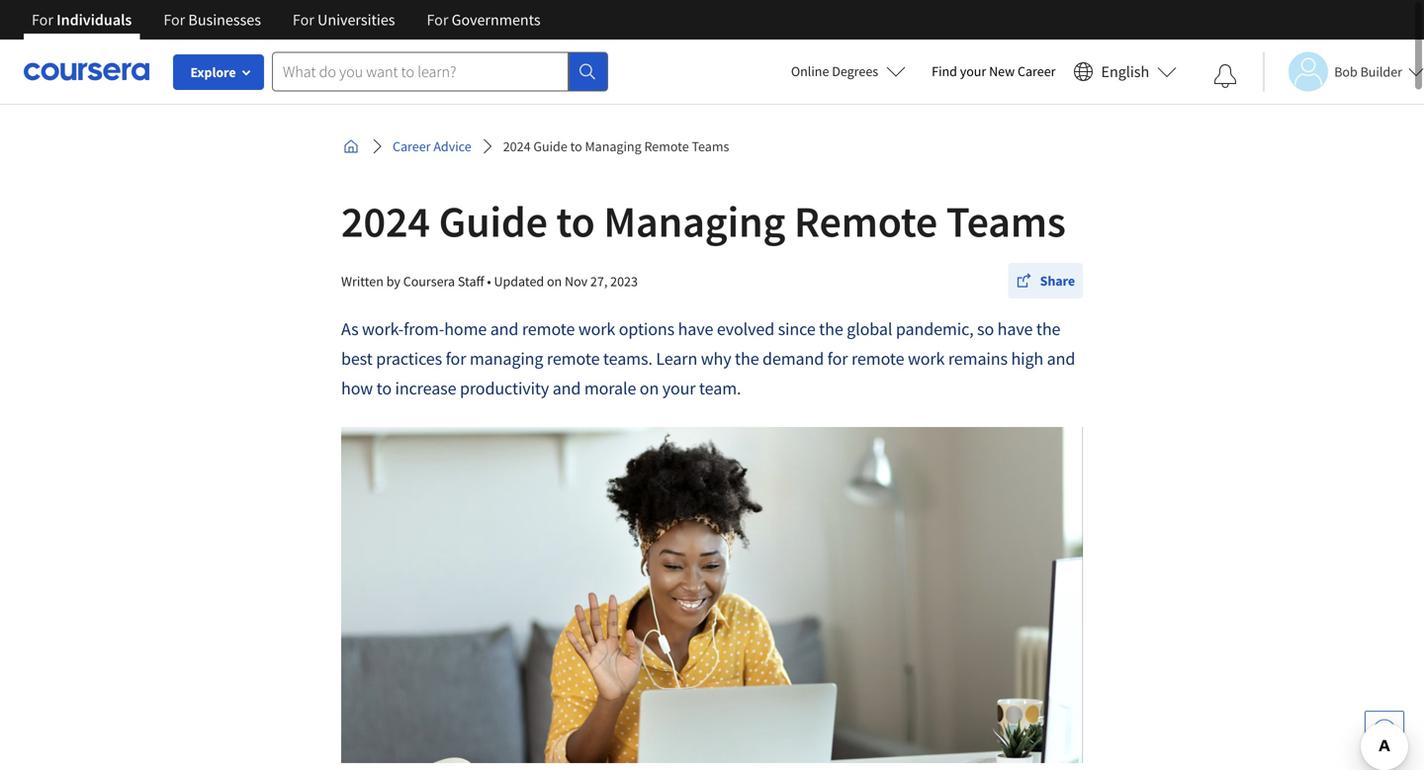 Task type: vqa. For each thing, say whether or not it's contained in the screenshot.
Beginner Science and Engineering Courses
no



Task type: describe. For each thing, give the bounding box(es) containing it.
1 horizontal spatial and
[[553, 377, 581, 400]]

morale
[[584, 377, 636, 400]]

to inside as work-from-home and remote work options have evolved since the global pandemic, so have the best practices for managing remote teams. learn why the demand for remote work remains high and how to increase productivity and morale on your team.
[[376, 377, 392, 400]]

career advice link
[[385, 129, 479, 164]]

for for businesses
[[164, 10, 185, 30]]

0 horizontal spatial the
[[735, 348, 759, 370]]

career inside 'link'
[[1018, 62, 1056, 80]]

0 horizontal spatial career
[[393, 137, 431, 155]]

2 horizontal spatial and
[[1047, 348, 1075, 370]]

demand
[[763, 348, 824, 370]]

explore button
[[173, 54, 264, 90]]

1 for from the left
[[446, 348, 466, 370]]

businesses
[[188, 10, 261, 30]]

0 horizontal spatial 2024
[[341, 194, 430, 249]]

teams.
[[603, 348, 653, 370]]

find
[[932, 62, 957, 80]]

1 have from the left
[[678, 318, 713, 340]]

0 horizontal spatial on
[[547, 272, 562, 290]]

so
[[977, 318, 994, 340]]

find your new career link
[[922, 59, 1066, 84]]

remote up morale
[[547, 348, 600, 370]]

career advice
[[393, 137, 472, 155]]

governments
[[452, 10, 541, 30]]

for businesses
[[164, 10, 261, 30]]

advice
[[434, 137, 472, 155]]

for universities
[[293, 10, 395, 30]]

team.
[[699, 377, 741, 400]]

share
[[1040, 272, 1075, 290]]

to inside "link"
[[570, 137, 582, 155]]

individuals
[[56, 10, 132, 30]]

remains
[[948, 348, 1008, 370]]

2024 guide to managing remote teams link
[[495, 129, 737, 164]]

practices
[[376, 348, 442, 370]]

teams inside "link"
[[692, 137, 729, 155]]

how
[[341, 377, 373, 400]]

1 vertical spatial guide
[[439, 194, 548, 249]]

updated
[[494, 272, 544, 290]]

why
[[701, 348, 731, 370]]

2 have from the left
[[998, 318, 1033, 340]]

1 vertical spatial 2024 guide to managing remote teams
[[341, 194, 1066, 249]]

for governments
[[427, 10, 541, 30]]

english
[[1101, 62, 1149, 82]]

on inside as work-from-home and remote work options have evolved since the global pandemic, so have the best practices for managing remote teams. learn why the demand for remote work remains high and how to increase productivity and morale on your team.
[[640, 377, 659, 400]]

[featured image] woman working at home during online meeting image
[[341, 427, 1083, 764]]

2024 guide to managing remote teams inside "link"
[[503, 137, 729, 155]]

0 vertical spatial and
[[490, 318, 519, 340]]

for individuals
[[32, 10, 132, 30]]

builder
[[1361, 63, 1402, 81]]

pandemic,
[[896, 318, 974, 340]]

for for universities
[[293, 10, 314, 30]]



Task type: locate. For each thing, give the bounding box(es) containing it.
have up learn
[[678, 318, 713, 340]]

bob
[[1334, 63, 1358, 81]]

for
[[446, 348, 466, 370], [828, 348, 848, 370]]

and up managing
[[490, 318, 519, 340]]

by
[[386, 272, 400, 290]]

english button
[[1066, 40, 1185, 104]]

for for governments
[[427, 10, 448, 30]]

0 vertical spatial 2024 guide to managing remote teams
[[503, 137, 729, 155]]

managing inside "link"
[[585, 137, 642, 155]]

work
[[578, 318, 615, 340], [908, 348, 945, 370]]

for down global
[[828, 348, 848, 370]]

and
[[490, 318, 519, 340], [1047, 348, 1075, 370], [553, 377, 581, 400]]

online degrees button
[[775, 49, 922, 93]]

1 vertical spatial career
[[393, 137, 431, 155]]

2024 guide to managing remote teams
[[503, 137, 729, 155], [341, 194, 1066, 249]]

and right high
[[1047, 348, 1075, 370]]

for down home
[[446, 348, 466, 370]]

guide inside "link"
[[533, 137, 567, 155]]

career left the advice
[[393, 137, 431, 155]]

2024 right the advice
[[503, 137, 531, 155]]

managing
[[585, 137, 642, 155], [604, 194, 786, 249]]

0 horizontal spatial and
[[490, 318, 519, 340]]

on down teams.
[[640, 377, 659, 400]]

online degrees
[[791, 62, 878, 80]]

teams
[[692, 137, 729, 155], [946, 194, 1066, 249]]

explore
[[190, 63, 236, 81]]

1 for from the left
[[32, 10, 53, 30]]

written
[[341, 272, 384, 290]]

0 horizontal spatial have
[[678, 318, 713, 340]]

learn
[[656, 348, 697, 370]]

share button
[[1008, 263, 1083, 299], [1008, 263, 1083, 299]]

best
[[341, 348, 373, 370]]

bob builder button
[[1263, 52, 1424, 91]]

show notifications image
[[1214, 64, 1238, 88]]

•
[[487, 272, 491, 290]]

3 for from the left
[[293, 10, 314, 30]]

work-
[[362, 318, 404, 340]]

0 vertical spatial guide
[[533, 137, 567, 155]]

0 vertical spatial to
[[570, 137, 582, 155]]

1 horizontal spatial the
[[819, 318, 843, 340]]

on
[[547, 272, 562, 290], [640, 377, 659, 400]]

0 vertical spatial on
[[547, 272, 562, 290]]

banner navigation
[[16, 0, 556, 40]]

0 vertical spatial work
[[578, 318, 615, 340]]

2024 up by at the left of the page
[[341, 194, 430, 249]]

0 vertical spatial 2024
[[503, 137, 531, 155]]

for left businesses
[[164, 10, 185, 30]]

2 for from the left
[[164, 10, 185, 30]]

work down pandemic,
[[908, 348, 945, 370]]

2 vertical spatial and
[[553, 377, 581, 400]]

career
[[1018, 62, 1056, 80], [393, 137, 431, 155]]

2 horizontal spatial the
[[1036, 318, 1061, 340]]

1 horizontal spatial on
[[640, 377, 659, 400]]

guide up written by coursera staff • updated on nov 27, 2023 on the top left of the page
[[439, 194, 548, 249]]

find your new career
[[932, 62, 1056, 80]]

your right find
[[960, 62, 986, 80]]

None search field
[[272, 52, 608, 91]]

1 horizontal spatial for
[[828, 348, 848, 370]]

work up teams.
[[578, 318, 615, 340]]

the
[[819, 318, 843, 340], [1036, 318, 1061, 340], [735, 348, 759, 370]]

1 vertical spatial to
[[556, 194, 595, 249]]

1 vertical spatial managing
[[604, 194, 786, 249]]

1 horizontal spatial 2024
[[503, 137, 531, 155]]

for up what do you want to learn? text box
[[427, 10, 448, 30]]

productivity
[[460, 377, 549, 400]]

coursera image
[[24, 56, 149, 87]]

home image
[[343, 138, 359, 154]]

remote up managing
[[522, 318, 575, 340]]

0 vertical spatial career
[[1018, 62, 1056, 80]]

written by coursera staff • updated on nov 27, 2023
[[341, 272, 638, 290]]

the right since
[[819, 318, 843, 340]]

on left nov
[[547, 272, 562, 290]]

your down learn
[[662, 377, 696, 400]]

guide
[[533, 137, 567, 155], [439, 194, 548, 249]]

1 vertical spatial 2024
[[341, 194, 430, 249]]

universities
[[318, 10, 395, 30]]

nov
[[565, 272, 588, 290]]

0 horizontal spatial your
[[662, 377, 696, 400]]

as
[[341, 318, 359, 340]]

1 horizontal spatial remote
[[794, 194, 938, 249]]

0 vertical spatial managing
[[585, 137, 642, 155]]

your inside 'link'
[[960, 62, 986, 80]]

guide right the advice
[[533, 137, 567, 155]]

and left morale
[[553, 377, 581, 400]]

options
[[619, 318, 675, 340]]

remote inside "link"
[[644, 137, 689, 155]]

high
[[1011, 348, 1044, 370]]

0 horizontal spatial work
[[578, 318, 615, 340]]

for left individuals
[[32, 10, 53, 30]]

2024 inside "link"
[[503, 137, 531, 155]]

evolved
[[717, 318, 775, 340]]

new
[[989, 62, 1015, 80]]

1 vertical spatial remote
[[794, 194, 938, 249]]

1 horizontal spatial work
[[908, 348, 945, 370]]

bob builder
[[1334, 63, 1402, 81]]

0 vertical spatial remote
[[644, 137, 689, 155]]

career right new
[[1018, 62, 1056, 80]]

4 for from the left
[[427, 10, 448, 30]]

your inside as work-from-home and remote work options have evolved since the global pandemic, so have the best practices for managing remote teams. learn why the demand for remote work remains high and how to increase productivity and morale on your team.
[[662, 377, 696, 400]]

1 horizontal spatial your
[[960, 62, 986, 80]]

remote down global
[[852, 348, 904, 370]]

remote
[[522, 318, 575, 340], [547, 348, 600, 370], [852, 348, 904, 370]]

online
[[791, 62, 829, 80]]

2 for from the left
[[828, 348, 848, 370]]

since
[[778, 318, 816, 340]]

2024
[[503, 137, 531, 155], [341, 194, 430, 249]]

the down evolved
[[735, 348, 759, 370]]

have right so
[[998, 318, 1033, 340]]

have
[[678, 318, 713, 340], [998, 318, 1033, 340]]

your
[[960, 62, 986, 80], [662, 377, 696, 400]]

coursera
[[403, 272, 455, 290]]

the up high
[[1036, 318, 1061, 340]]

1 vertical spatial on
[[640, 377, 659, 400]]

0 horizontal spatial for
[[446, 348, 466, 370]]

increase
[[395, 377, 456, 400]]

1 vertical spatial and
[[1047, 348, 1075, 370]]

1 vertical spatial work
[[908, 348, 945, 370]]

remote
[[644, 137, 689, 155], [794, 194, 938, 249]]

for for individuals
[[32, 10, 53, 30]]

1 horizontal spatial teams
[[946, 194, 1066, 249]]

for
[[32, 10, 53, 30], [164, 10, 185, 30], [293, 10, 314, 30], [427, 10, 448, 30]]

from-
[[404, 318, 444, 340]]

2023
[[610, 272, 638, 290]]

What do you want to learn? text field
[[272, 52, 569, 91]]

2 vertical spatial to
[[376, 377, 392, 400]]

staff
[[458, 272, 484, 290]]

to
[[570, 137, 582, 155], [556, 194, 595, 249], [376, 377, 392, 400]]

0 vertical spatial your
[[960, 62, 986, 80]]

1 vertical spatial your
[[662, 377, 696, 400]]

help center image
[[1373, 719, 1397, 743]]

home
[[444, 318, 487, 340]]

1 vertical spatial teams
[[946, 194, 1066, 249]]

as work-from-home and remote work options have evolved since the global pandemic, so have the best practices for managing remote teams. learn why the demand for remote work remains high and how to increase productivity and morale on your team.
[[341, 318, 1075, 400]]

0 horizontal spatial remote
[[644, 137, 689, 155]]

managing
[[470, 348, 543, 370]]

1 horizontal spatial have
[[998, 318, 1033, 340]]

global
[[847, 318, 892, 340]]

degrees
[[832, 62, 878, 80]]

0 vertical spatial teams
[[692, 137, 729, 155]]

0 horizontal spatial teams
[[692, 137, 729, 155]]

for left universities
[[293, 10, 314, 30]]

1 horizontal spatial career
[[1018, 62, 1056, 80]]

27,
[[590, 272, 608, 290]]



